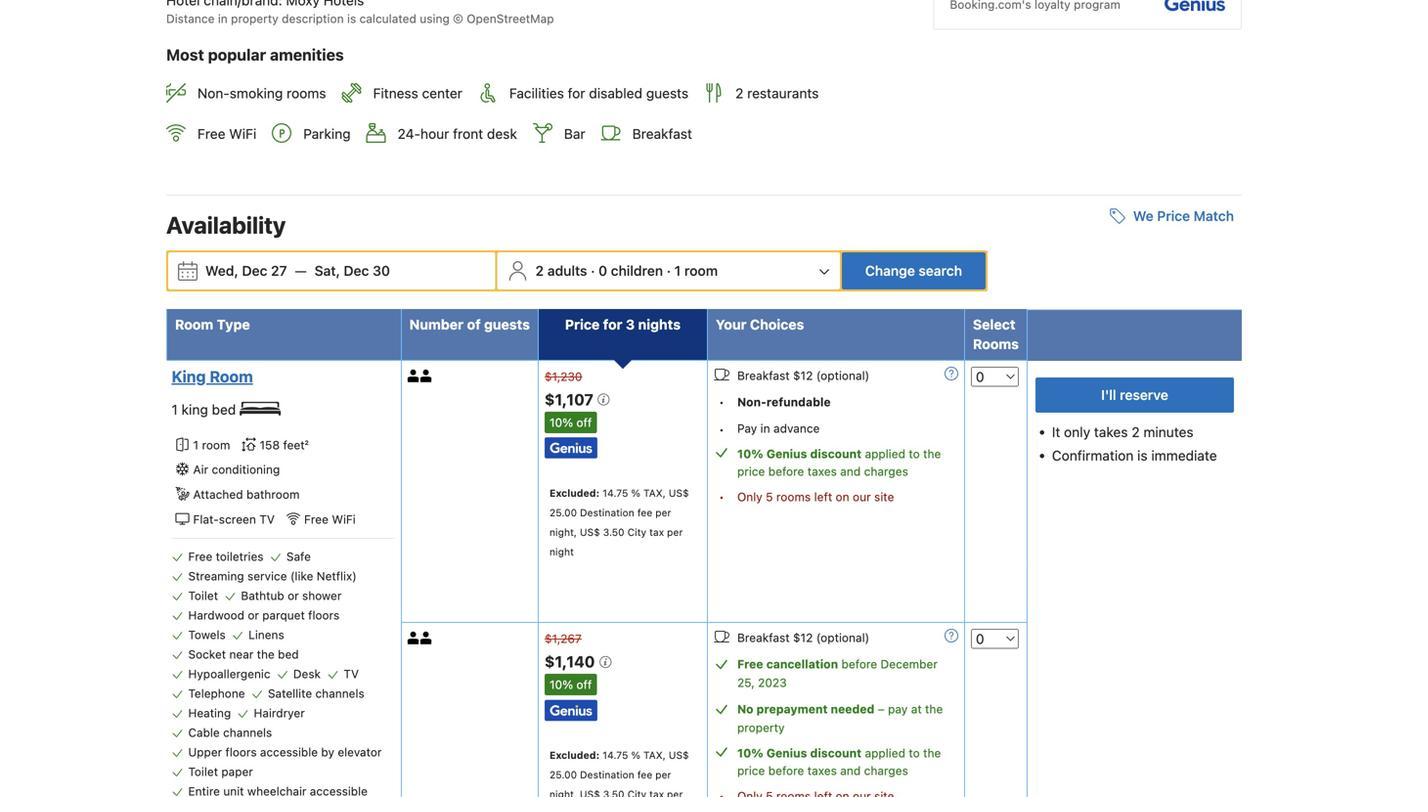 Task type: locate. For each thing, give the bounding box(es) containing it.
25.00
[[550, 507, 577, 518], [550, 769, 577, 781]]

%
[[631, 487, 641, 499], [631, 749, 641, 761]]

before inside before december 25, 2023
[[842, 658, 878, 671]]

dec
[[242, 262, 267, 279], [344, 262, 369, 279]]

2 for 2 adults · 0 children · 1 room
[[536, 262, 544, 279]]

per
[[656, 507, 671, 518], [667, 526, 683, 538], [656, 769, 671, 781]]

bathtub or shower
[[241, 589, 342, 602]]

0 vertical spatial more details on meals and payment options image
[[945, 367, 959, 380]]

floors down shower
[[308, 608, 340, 622]]

destination
[[580, 507, 635, 518], [580, 769, 635, 781]]

property up most popular amenities
[[231, 12, 279, 26]]

tax, for $1,140
[[644, 749, 666, 761]]

pay
[[888, 702, 908, 716]]

1 excluded: from the top
[[550, 487, 600, 499]]

10% off. you're getting a reduced rate because this property is offering a discount.. element for $1,107
[[545, 412, 597, 433]]

telephone
[[188, 687, 245, 700]]

availability
[[166, 211, 286, 239]]

0 horizontal spatial in
[[218, 12, 228, 26]]

free wifi down smoking
[[198, 126, 256, 142]]

excluded: down $1,140
[[550, 749, 600, 761]]

toilet for toilet
[[188, 589, 218, 602]]

1 vertical spatial applied to the price before taxes and charges
[[737, 747, 941, 778]]

·
[[591, 262, 595, 279], [667, 262, 671, 279]]

0 vertical spatial breakfast $12 (optional)
[[737, 369, 870, 382]]

10% genius discount down advance
[[737, 447, 862, 461]]

breakfast down disabled on the left of the page
[[633, 126, 692, 142]]

2 % from the top
[[631, 749, 641, 761]]

room up "air"
[[202, 438, 230, 452]]

night, for $1,140
[[550, 789, 577, 797]]

0 horizontal spatial free wifi
[[198, 126, 256, 142]]

0 vertical spatial occupancy image
[[408, 370, 420, 382]]

in for pay
[[761, 421, 770, 435]]

1 vertical spatial (optional)
[[816, 631, 870, 645]]

toilet
[[188, 589, 218, 602], [188, 765, 218, 779]]

change search button
[[842, 252, 986, 289]]

1 left king
[[172, 401, 178, 418]]

2 • from the top
[[719, 423, 725, 436]]

(optional) up before december 25, 2023
[[816, 631, 870, 645]]

non- up pay
[[737, 395, 767, 409]]

2 applied from the top
[[865, 747, 906, 760]]

1 horizontal spatial ·
[[667, 262, 671, 279]]

taxes up left
[[808, 465, 837, 478]]

–
[[878, 702, 885, 716]]

city
[[628, 526, 647, 538], [628, 789, 647, 797]]

price for 1st more details on meals and payment options image from the bottom of the page
[[737, 764, 765, 778]]

2 horizontal spatial 2
[[1132, 424, 1140, 440]]

1 $12 from the top
[[793, 369, 813, 382]]

charges down –
[[864, 764, 909, 778]]

the inside – pay at the property
[[925, 702, 943, 716]]

2 (optional) from the top
[[816, 631, 870, 645]]

wifi
[[229, 126, 256, 142], [332, 512, 356, 526]]

dec left 27
[[242, 262, 267, 279]]

2 and from the top
[[840, 764, 861, 778]]

non-smoking rooms
[[198, 85, 326, 101]]

room left type
[[175, 316, 214, 332]]

0 vertical spatial applied
[[865, 447, 906, 461]]

10% off down $1,140
[[550, 678, 592, 692]]

in right distance
[[218, 12, 228, 26]]

0 vertical spatial wifi
[[229, 126, 256, 142]]

free wifi
[[198, 126, 256, 142], [304, 512, 356, 526]]

0 vertical spatial $12
[[793, 369, 813, 382]]

1 taxes from the top
[[808, 465, 837, 478]]

wed, dec 27 — sat, dec 30
[[205, 262, 390, 279]]

1 horizontal spatial 2
[[736, 85, 744, 101]]

1 price from the top
[[737, 465, 765, 478]]

1 10% genius discount from the top
[[737, 447, 862, 461]]

channels down "desk"
[[315, 687, 365, 700]]

1 vertical spatial toilet
[[188, 765, 218, 779]]

to for 1st more details on meals and payment options image from the bottom of the page
[[909, 747, 920, 760]]

breakfast up the 'non-refundable'
[[737, 369, 790, 382]]

fee
[[638, 507, 653, 518], [638, 769, 653, 781]]

1 10% off. you're getting a reduced rate because this property is offering a discount.. element from the top
[[545, 412, 597, 433]]

discount down – pay at the property
[[810, 747, 862, 760]]

2 3.50 from the top
[[603, 789, 625, 797]]

· left 0
[[591, 262, 595, 279]]

property down no at the bottom
[[737, 721, 785, 735]]

cable channels
[[188, 726, 272, 739]]

guests right disabled on the left of the page
[[646, 85, 689, 101]]

2 inside it only takes 2 minutes confirmation is immediate
[[1132, 424, 1140, 440]]

1 genius from the top
[[767, 447, 807, 461]]

0 horizontal spatial bed
[[212, 401, 236, 418]]

0 vertical spatial night,
[[550, 526, 577, 538]]

children
[[611, 262, 663, 279]]

1 horizontal spatial tv
[[344, 667, 359, 681]]

center
[[422, 85, 463, 101]]

10% off. you're getting a reduced rate because this property is offering a discount.. element down $1,140
[[545, 674, 597, 696]]

applied down –
[[865, 747, 906, 760]]

or
[[288, 589, 299, 602], [248, 608, 259, 622]]

0 vertical spatial is
[[347, 12, 356, 26]]

free wifi up safe
[[304, 512, 356, 526]]

calculated
[[360, 12, 417, 26]]

breakfast $12 (optional) up refundable
[[737, 369, 870, 382]]

1 vertical spatial free wifi
[[304, 512, 356, 526]]

1 vertical spatial $12
[[793, 631, 813, 645]]

breakfast $12 (optional)
[[737, 369, 870, 382], [737, 631, 870, 645]]

we price match button
[[1102, 198, 1242, 234]]

attached bathroom
[[193, 488, 300, 501]]

non- down the popular
[[198, 85, 230, 101]]

1 vertical spatial 10% off. you're getting a reduced rate because this property is offering a discount.. element
[[545, 674, 597, 696]]

0 vertical spatial 2
[[736, 85, 744, 101]]

rooms down amenities
[[287, 85, 326, 101]]

2 night, from the top
[[550, 789, 577, 797]]

0 horizontal spatial non-
[[198, 85, 230, 101]]

our
[[853, 490, 871, 504]]

free down non-smoking rooms
[[198, 126, 225, 142]]

2 dec from the left
[[344, 262, 369, 279]]

more details on meals and payment options image
[[945, 367, 959, 380], [945, 629, 959, 643]]

room type
[[175, 316, 250, 332]]

or down bathtub
[[248, 608, 259, 622]]

2 right the takes
[[1132, 424, 1140, 440]]

2 destination from the top
[[580, 769, 635, 781]]

is left calculated
[[347, 12, 356, 26]]

0 vertical spatial fee
[[638, 507, 653, 518]]

room up the your
[[685, 262, 718, 279]]

applied for 1st more details on meals and payment options image from the bottom of the page
[[865, 747, 906, 760]]

non- for smoking
[[198, 85, 230, 101]]

per for $1,107
[[656, 507, 671, 518]]

0 horizontal spatial 1
[[172, 401, 178, 418]]

2 10% genius discount from the top
[[737, 747, 862, 760]]

for left disabled on the left of the page
[[568, 85, 585, 101]]

2 breakfast $12 (optional) from the top
[[737, 631, 870, 645]]

before for 1st more details on meals and payment options image from the bottom of the page
[[769, 764, 804, 778]]

wifi down smoking
[[229, 126, 256, 142]]

2 discount from the top
[[810, 747, 862, 760]]

0 vertical spatial channels
[[315, 687, 365, 700]]

1 vertical spatial breakfast
[[737, 369, 790, 382]]

property
[[231, 12, 279, 26], [737, 721, 785, 735]]

14.75 % tax, us$ 25.00 destination fee per night, us$ 3.50 city tax per night
[[550, 487, 689, 557]]

breakfast $12 (optional) up cancellation
[[737, 631, 870, 645]]

sat,
[[315, 262, 340, 279]]

facilities
[[510, 85, 564, 101]]

2 city from the top
[[628, 789, 647, 797]]

1 horizontal spatial 1
[[193, 438, 199, 452]]

1 horizontal spatial channels
[[315, 687, 365, 700]]

dec left 30
[[344, 262, 369, 279]]

10% genius discount for first more details on meals and payment options image from the top
[[737, 447, 862, 461]]

city inside 14.75 % tax, us$ 25.00 destination fee per night, us$ 3.50 city tax p
[[628, 789, 647, 797]]

1 vertical spatial •
[[719, 423, 725, 436]]

2 excluded: from the top
[[550, 749, 600, 761]]

1 vertical spatial 3.50
[[603, 789, 625, 797]]

discount up on
[[810, 447, 862, 461]]

158
[[260, 438, 280, 452]]

1 destination from the top
[[580, 507, 635, 518]]

tax, inside the 14.75 % tax, us$ 25.00 destination fee per night, us$ 3.50 city tax per night
[[644, 487, 666, 499]]

per for $1,140
[[656, 769, 671, 781]]

2 fee from the top
[[638, 769, 653, 781]]

genius for first more details on meals and payment options image from the top
[[767, 447, 807, 461]]

satellite channels
[[268, 687, 365, 700]]

is
[[347, 12, 356, 26], [1138, 447, 1148, 463]]

is inside it only takes 2 minutes confirmation is immediate
[[1138, 447, 1148, 463]]

1 vertical spatial for
[[603, 316, 623, 332]]

1 applied to the price before taxes and charges from the top
[[737, 447, 941, 478]]

1 (optional) from the top
[[816, 369, 870, 382]]

1 dec from the left
[[242, 262, 267, 279]]

$1,140
[[545, 653, 599, 671]]

restaurants
[[747, 85, 819, 101]]

10% off
[[550, 416, 592, 429], [550, 678, 592, 692]]

front
[[453, 126, 483, 142]]

2 inside dropdown button
[[536, 262, 544, 279]]

taxes down – pay at the property
[[808, 764, 837, 778]]

1 right children
[[675, 262, 681, 279]]

city inside the 14.75 % tax, us$ 25.00 destination fee per night, us$ 3.50 city tax per night
[[628, 526, 647, 538]]

tax, inside 14.75 % tax, us$ 25.00 destination fee per night, us$ 3.50 city tax p
[[644, 749, 666, 761]]

1 vertical spatial 25.00
[[550, 769, 577, 781]]

confirmation
[[1052, 447, 1134, 463]]

1 vertical spatial 2
[[536, 262, 544, 279]]

10% down $1,107
[[550, 416, 573, 429]]

% inside the 14.75 % tax, us$ 25.00 destination fee per night, us$ 3.50 city tax per night
[[631, 487, 641, 499]]

2 tax, from the top
[[644, 749, 666, 761]]

rooms right 5
[[777, 490, 811, 504]]

0 vertical spatial property
[[231, 12, 279, 26]]

25.00 inside 14.75 % tax, us$ 25.00 destination fee per night, us$ 3.50 city tax p
[[550, 769, 577, 781]]

2 tax from the top
[[650, 789, 664, 797]]

1 up "air"
[[193, 438, 199, 452]]

0 vertical spatial 25.00
[[550, 507, 577, 518]]

tv down bathroom
[[259, 512, 275, 526]]

1 breakfast $12 (optional) from the top
[[737, 369, 870, 382]]

0 vertical spatial discount
[[810, 447, 862, 461]]

0 vertical spatial toilet
[[188, 589, 218, 602]]

us$
[[669, 487, 689, 499], [580, 526, 600, 538], [669, 749, 689, 761], [580, 789, 600, 797]]

1 horizontal spatial price
[[1157, 208, 1190, 224]]

is down minutes
[[1138, 447, 1148, 463]]

or down (like
[[288, 589, 299, 602]]

0 vertical spatial tax,
[[644, 487, 666, 499]]

0 vertical spatial 14.75
[[603, 487, 628, 499]]

off for $1,140
[[577, 678, 592, 692]]

10% down $1,140
[[550, 678, 573, 692]]

1 vertical spatial city
[[628, 789, 647, 797]]

floors up paper
[[225, 745, 257, 759]]

price down no at the bottom
[[737, 764, 765, 778]]

0 vertical spatial non-
[[198, 85, 230, 101]]

off for $1,107
[[577, 416, 592, 429]]

2 vertical spatial per
[[656, 769, 671, 781]]

0 vertical spatial and
[[840, 465, 861, 478]]

2 10% off. you're getting a reduced rate because this property is offering a discount.. element from the top
[[545, 674, 597, 696]]

bed right king
[[212, 401, 236, 418]]

14.75 inside 14.75 % tax, us$ 25.00 destination fee per night, us$ 3.50 city tax p
[[603, 749, 628, 761]]

1 % from the top
[[631, 487, 641, 499]]

excluded: up night
[[550, 487, 600, 499]]

price left 3
[[565, 316, 600, 332]]

desk
[[487, 126, 517, 142]]

genius down pay in advance
[[767, 447, 807, 461]]

0 vertical spatial tv
[[259, 512, 275, 526]]

toiletries
[[216, 550, 264, 563]]

charges up site
[[864, 465, 909, 478]]

for left 3
[[603, 316, 623, 332]]

1 25.00 from the top
[[550, 507, 577, 518]]

price inside dropdown button
[[1157, 208, 1190, 224]]

i'll reserve button
[[1036, 377, 1234, 413]]

10% off. you're getting a reduced rate because this property is offering a discount.. element
[[545, 412, 597, 433], [545, 674, 597, 696]]

applied up site
[[865, 447, 906, 461]]

2 to from the top
[[909, 747, 920, 760]]

• left pay
[[719, 423, 725, 436]]

bed up "desk"
[[278, 647, 299, 661]]

0 vertical spatial to
[[909, 447, 920, 461]]

number of guests
[[410, 316, 530, 332]]

change search
[[866, 262, 962, 279]]

off down $1,140
[[577, 678, 592, 692]]

1 horizontal spatial room
[[685, 262, 718, 279]]

$12
[[793, 369, 813, 382], [793, 631, 813, 645]]

1 tax, from the top
[[644, 487, 666, 499]]

fee inside the 14.75 % tax, us$ 25.00 destination fee per night, us$ 3.50 city tax per night
[[638, 507, 653, 518]]

0 horizontal spatial channels
[[223, 726, 272, 739]]

3.50 inside 14.75 % tax, us$ 25.00 destination fee per night, us$ 3.50 city tax p
[[603, 789, 625, 797]]

price up only
[[737, 465, 765, 478]]

14.75 for $1,140
[[603, 749, 628, 761]]

(optional) up refundable
[[816, 369, 870, 382]]

1 applied from the top
[[865, 447, 906, 461]]

1 horizontal spatial in
[[761, 421, 770, 435]]

off down $1,107
[[577, 416, 592, 429]]

$1,107
[[545, 390, 597, 409]]

2 left restaurants
[[736, 85, 744, 101]]

1 3.50 from the top
[[603, 526, 625, 538]]

0 vertical spatial taxes
[[808, 465, 837, 478]]

popular
[[208, 46, 266, 64]]

10% off. you're getting a reduced rate because this property is offering a discount.. element down $1,107
[[545, 412, 597, 433]]

1 to from the top
[[909, 447, 920, 461]]

2 10% off from the top
[[550, 678, 592, 692]]

breakfast up free cancellation
[[737, 631, 790, 645]]

0 vertical spatial 3.50
[[603, 526, 625, 538]]

genius down prepayment
[[767, 747, 807, 760]]

1 tax from the top
[[650, 526, 664, 538]]

1 for 1 room
[[193, 438, 199, 452]]

destination inside 14.75 % tax, us$ 25.00 destination fee per night, us$ 3.50 city tax p
[[580, 769, 635, 781]]

elevator
[[338, 745, 382, 759]]

we price match
[[1133, 208, 1234, 224]]

1 14.75 from the top
[[603, 487, 628, 499]]

3 • from the top
[[719, 490, 725, 504]]

1 vertical spatial taxes
[[808, 764, 837, 778]]

2 more details on meals and payment options image from the top
[[945, 629, 959, 643]]

2 toilet from the top
[[188, 765, 218, 779]]

guests right the 'of'
[[484, 316, 530, 332]]

free
[[198, 126, 225, 142], [304, 512, 329, 526], [188, 550, 213, 563], [737, 658, 764, 671]]

0 vertical spatial for
[[568, 85, 585, 101]]

before down prepayment
[[769, 764, 804, 778]]

1 vertical spatial room
[[202, 438, 230, 452]]

1 vertical spatial is
[[1138, 447, 1148, 463]]

fee inside 14.75 % tax, us$ 25.00 destination fee per night, us$ 3.50 city tax p
[[638, 769, 653, 781]]

applied to the price before taxes and charges down – pay at the property
[[737, 747, 941, 778]]

room up 1 king bed at bottom
[[210, 367, 253, 386]]

night
[[550, 546, 574, 557]]

1 fee from the top
[[638, 507, 653, 518]]

1 night, from the top
[[550, 526, 577, 538]]

• left the 'non-refundable'
[[719, 395, 725, 409]]

158 feet²
[[260, 438, 309, 452]]

toilet down upper
[[188, 765, 218, 779]]

before for first more details on meals and payment options image from the top
[[769, 465, 804, 478]]

toilet for toilet paper
[[188, 765, 218, 779]]

0 vertical spatial off
[[577, 416, 592, 429]]

· right children
[[667, 262, 671, 279]]

occupancy image
[[420, 370, 433, 382], [408, 632, 420, 645]]

0 vertical spatial rooms
[[287, 85, 326, 101]]

toilet down streaming at the left bottom
[[188, 589, 218, 602]]

1 vertical spatial tax
[[650, 789, 664, 797]]

2 25.00 from the top
[[550, 769, 577, 781]]

air conditioning
[[193, 463, 280, 477]]

% for $1,140
[[631, 749, 641, 761]]

$12 up cancellation
[[793, 631, 813, 645]]

wifi up netflix)
[[332, 512, 356, 526]]

the
[[923, 447, 941, 461], [257, 647, 275, 661], [925, 702, 943, 716], [923, 747, 941, 760]]

10% off for $1,140
[[550, 678, 592, 692]]

1 vertical spatial %
[[631, 749, 641, 761]]

0 horizontal spatial ·
[[591, 262, 595, 279]]

tax inside 14.75 % tax, us$ 25.00 destination fee per night, us$ 3.50 city tax p
[[650, 789, 664, 797]]

1 vertical spatial 10% off
[[550, 678, 592, 692]]

property inside – pay at the property
[[737, 721, 785, 735]]

0 vertical spatial price
[[1157, 208, 1190, 224]]

14.75 for $1,107
[[603, 487, 628, 499]]

adults
[[548, 262, 587, 279]]

destination for $1,140
[[580, 769, 635, 781]]

and up on
[[840, 465, 861, 478]]

0 vertical spatial applied to the price before taxes and charges
[[737, 447, 941, 478]]

1 more details on meals and payment options image from the top
[[945, 367, 959, 380]]

and
[[840, 465, 861, 478], [840, 764, 861, 778]]

rooms for smoking
[[287, 85, 326, 101]]

december
[[881, 658, 938, 671]]

10% off for $1,107
[[550, 416, 592, 429]]

1 off from the top
[[577, 416, 592, 429]]

• left only
[[719, 490, 725, 504]]

in right pay
[[761, 421, 770, 435]]

1 vertical spatial and
[[840, 764, 861, 778]]

channels down hairdryer
[[223, 726, 272, 739]]

choices
[[750, 316, 804, 332]]

10% genius discount for 1st more details on meals and payment options image from the bottom of the page
[[737, 747, 862, 760]]

0 vertical spatial per
[[656, 507, 671, 518]]

destination inside the 14.75 % tax, us$ 25.00 destination fee per night, us$ 3.50 city tax per night
[[580, 507, 635, 518]]

occupancy image
[[408, 370, 420, 382], [420, 632, 433, 645]]

excluded:
[[550, 487, 600, 499], [550, 749, 600, 761]]

1 vertical spatial 1
[[172, 401, 178, 418]]

pay in advance
[[737, 421, 820, 435]]

and down – pay at the property
[[840, 764, 861, 778]]

25.00 inside the 14.75 % tax, us$ 25.00 destination fee per night, us$ 3.50 city tax per night
[[550, 507, 577, 518]]

0 vertical spatial (optional)
[[816, 369, 870, 382]]

before up the needed
[[842, 658, 878, 671]]

1 horizontal spatial non-
[[737, 395, 767, 409]]

1 horizontal spatial rooms
[[777, 490, 811, 504]]

tv up satellite channels on the bottom left
[[344, 667, 359, 681]]

room inside dropdown button
[[685, 262, 718, 279]]

before up 5
[[769, 465, 804, 478]]

price for 3 nights
[[565, 316, 681, 332]]

per inside 14.75 % tax, us$ 25.00 destination fee per night, us$ 3.50 city tax p
[[656, 769, 671, 781]]

bar
[[564, 126, 586, 142]]

breakfast for 1st more details on meals and payment options image from the bottom of the page
[[737, 631, 790, 645]]

in
[[218, 12, 228, 26], [761, 421, 770, 435]]

1 horizontal spatial property
[[737, 721, 785, 735]]

1 city from the top
[[628, 526, 647, 538]]

1 horizontal spatial wifi
[[332, 512, 356, 526]]

2 left adults
[[536, 262, 544, 279]]

0 vertical spatial floors
[[308, 608, 340, 622]]

0 vertical spatial 1
[[675, 262, 681, 279]]

non- for refundable
[[737, 395, 767, 409]]

0 vertical spatial tax
[[650, 526, 664, 538]]

streaming
[[188, 569, 244, 583]]

towels
[[188, 628, 226, 642]]

2 vertical spatial breakfast
[[737, 631, 790, 645]]

2 taxes from the top
[[808, 764, 837, 778]]

of
[[467, 316, 481, 332]]

1 vertical spatial 10% genius discount
[[737, 747, 862, 760]]

floors
[[308, 608, 340, 622], [225, 745, 257, 759]]

2 vertical spatial before
[[769, 764, 804, 778]]

description
[[282, 12, 344, 26]]

or for hardwood
[[248, 608, 259, 622]]

1 10% off from the top
[[550, 416, 592, 429]]

it
[[1052, 424, 1061, 440]]

14.75 % tax, us$ 25.00 destination fee per night, us$ 3.50 city tax p
[[550, 749, 689, 797]]

(optional) for 1st more details on meals and payment options image from the bottom of the page
[[816, 631, 870, 645]]

1 horizontal spatial free wifi
[[304, 512, 356, 526]]

0 vertical spatial city
[[628, 526, 647, 538]]

% inside 14.75 % tax, us$ 25.00 destination fee per night, us$ 3.50 city tax p
[[631, 749, 641, 761]]

1 vertical spatial charges
[[864, 764, 909, 778]]

night, inside 14.75 % tax, us$ 25.00 destination fee per night, us$ 3.50 city tax p
[[550, 789, 577, 797]]

1 and from the top
[[840, 465, 861, 478]]

2 vertical spatial •
[[719, 490, 725, 504]]

1 vertical spatial price
[[565, 316, 600, 332]]

0 vertical spatial price
[[737, 465, 765, 478]]

1 • from the top
[[719, 395, 725, 409]]

0 vertical spatial excluded:
[[550, 487, 600, 499]]

select rooms
[[973, 316, 1019, 352]]

night, inside the 14.75 % tax, us$ 25.00 destination fee per night, us$ 3.50 city tax per night
[[550, 526, 577, 538]]

10% off down $1,107
[[550, 416, 592, 429]]

1 vertical spatial discount
[[810, 747, 862, 760]]

2 genius from the top
[[767, 747, 807, 760]]

2 applied to the price before taxes and charges from the top
[[737, 747, 941, 778]]

in for distance
[[218, 12, 228, 26]]

price right we
[[1157, 208, 1190, 224]]

1 charges from the top
[[864, 465, 909, 478]]

disabled
[[589, 85, 643, 101]]

1 discount from the top
[[810, 447, 862, 461]]

$12 up refundable
[[793, 369, 813, 382]]

or for bathtub
[[288, 589, 299, 602]]

1 vertical spatial before
[[842, 658, 878, 671]]

tax inside the 14.75 % tax, us$ 25.00 destination fee per night, us$ 3.50 city tax per night
[[650, 526, 664, 538]]

3.50 inside the 14.75 % tax, us$ 25.00 destination fee per night, us$ 3.50 city tax per night
[[603, 526, 625, 538]]

2 off from the top
[[577, 678, 592, 692]]

upper floors accessible by elevator
[[188, 745, 382, 759]]

2 $12 from the top
[[793, 631, 813, 645]]

2 charges from the top
[[864, 764, 909, 778]]

your choices
[[716, 316, 804, 332]]

10% genius discount down no prepayment needed
[[737, 747, 862, 760]]

bed
[[212, 401, 236, 418], [278, 647, 299, 661]]

free up safe
[[304, 512, 329, 526]]

2 price from the top
[[737, 764, 765, 778]]

1 vertical spatial bed
[[278, 647, 299, 661]]

• for pay in advance
[[719, 423, 725, 436]]

applied to the price before taxes and charges up on
[[737, 447, 941, 478]]

0 vertical spatial destination
[[580, 507, 635, 518]]

2 14.75 from the top
[[603, 749, 628, 761]]

14.75 inside the 14.75 % tax, us$ 25.00 destination fee per night, us$ 3.50 city tax per night
[[603, 487, 628, 499]]

1 toilet from the top
[[188, 589, 218, 602]]

conditioning
[[212, 463, 280, 477]]



Task type: vqa. For each thing, say whether or not it's contained in the screenshot.
Select Rooms at the top of the page
yes



Task type: describe. For each thing, give the bounding box(es) containing it.
1 vertical spatial floors
[[225, 745, 257, 759]]

and for 1st more details on meals and payment options image from the bottom of the page
[[840, 764, 861, 778]]

free up '25,'
[[737, 658, 764, 671]]

0 horizontal spatial wifi
[[229, 126, 256, 142]]

0 vertical spatial occupancy image
[[420, 370, 433, 382]]

25.00 for $1,140
[[550, 769, 577, 781]]

bathtub
[[241, 589, 284, 602]]

safe
[[286, 550, 311, 563]]

10% off. you're getting a reduced rate because this property is offering a discount.. element for $1,140
[[545, 674, 597, 696]]

rooms for 5
[[777, 490, 811, 504]]

wed, dec 27 button
[[198, 253, 295, 288]]

applied for first more details on meals and payment options image from the top
[[865, 447, 906, 461]]

night, for $1,107
[[550, 526, 577, 538]]

distance
[[166, 12, 215, 26]]

it only takes 2 minutes confirmation is immediate
[[1052, 424, 1217, 463]]

accessible
[[260, 745, 318, 759]]

site
[[875, 490, 894, 504]]

nights
[[638, 316, 681, 332]]

0
[[599, 262, 607, 279]]

breakfast $12 (optional) for 1st more details on meals and payment options image from the bottom of the page
[[737, 631, 870, 645]]

discount for first more details on meals and payment options image from the top
[[810, 447, 862, 461]]

1 vertical spatial occupancy image
[[408, 632, 420, 645]]

king
[[182, 401, 208, 418]]

channels for satellite channels
[[315, 687, 365, 700]]

3.50 for $1,140
[[603, 789, 625, 797]]

i'll reserve
[[1102, 387, 1169, 403]]

3.50 for $1,107
[[603, 526, 625, 538]]

sat, dec 30 button
[[307, 253, 398, 288]]

to for first more details on meals and payment options image from the top
[[909, 447, 920, 461]]

2023
[[758, 676, 787, 690]]

smoking
[[230, 85, 283, 101]]

breakfast $12 (optional) for first more details on meals and payment options image from the top
[[737, 369, 870, 382]]

27
[[271, 262, 287, 279]]

genius for 1st more details on meals and payment options image from the bottom of the page
[[767, 747, 807, 760]]

10% down no at the bottom
[[737, 747, 764, 760]]

—
[[295, 262, 307, 279]]

• for only 5 rooms left on our site
[[719, 490, 725, 504]]

desk
[[293, 667, 321, 681]]

openstreetmap
[[467, 12, 554, 26]]

1 vertical spatial occupancy image
[[420, 632, 433, 645]]

$12 for first more details on meals and payment options image from the top
[[793, 369, 813, 382]]

taxes for 1st more details on meals and payment options image from the bottom of the page
[[808, 764, 837, 778]]

0 horizontal spatial tv
[[259, 512, 275, 526]]

0 vertical spatial room
[[175, 316, 214, 332]]

refundable
[[767, 395, 831, 409]]

(optional) for first more details on meals and payment options image from the top
[[816, 369, 870, 382]]

at
[[911, 702, 922, 716]]

channels for cable channels
[[223, 726, 272, 739]]

near
[[229, 647, 254, 661]]

25,
[[737, 676, 755, 690]]

1 inside dropdown button
[[675, 262, 681, 279]]

– pay at the property
[[737, 702, 943, 735]]

number
[[410, 316, 464, 332]]

screen
[[219, 512, 256, 526]]

tax for $1,107
[[650, 526, 664, 538]]

cancellation
[[767, 658, 838, 671]]

$12 for 1st more details on meals and payment options image from the bottom of the page
[[793, 631, 813, 645]]

no
[[737, 702, 754, 716]]

hardwood
[[188, 608, 245, 622]]

tax, for $1,107
[[644, 487, 666, 499]]

before december 25, 2023
[[737, 658, 938, 690]]

5
[[766, 490, 773, 504]]

©
[[453, 12, 464, 26]]

0 horizontal spatial guests
[[484, 316, 530, 332]]

most
[[166, 46, 204, 64]]

hypoallergenic
[[188, 667, 270, 681]]

immediate
[[1152, 447, 1217, 463]]

hour
[[421, 126, 449, 142]]

1 horizontal spatial floors
[[308, 608, 340, 622]]

destination for $1,107
[[580, 507, 635, 518]]

2 for 2 restaurants
[[736, 85, 744, 101]]

1 vertical spatial tv
[[344, 667, 359, 681]]

king room
[[172, 367, 253, 386]]

left
[[814, 490, 833, 504]]

0 vertical spatial breakfast
[[633, 126, 692, 142]]

2 · from the left
[[667, 262, 671, 279]]

free up streaming at the left bottom
[[188, 550, 213, 563]]

2 adults · 0 children · 1 room
[[536, 262, 718, 279]]

select
[[973, 316, 1016, 332]]

fee for $1,107
[[638, 507, 653, 518]]

heating
[[188, 706, 231, 720]]

free toiletries
[[188, 550, 264, 563]]

streaming service (like netflix)
[[188, 569, 357, 583]]

excluded: for $1,140
[[550, 749, 600, 761]]

king
[[172, 367, 206, 386]]

breakfast for first more details on meals and payment options image from the top
[[737, 369, 790, 382]]

type
[[217, 316, 250, 332]]

and for first more details on meals and payment options image from the top
[[840, 465, 861, 478]]

% for $1,107
[[631, 487, 641, 499]]

city for $1,140
[[628, 789, 647, 797]]

0 vertical spatial free wifi
[[198, 126, 256, 142]]

fee for $1,140
[[638, 769, 653, 781]]

applied to the price before taxes and charges for 1st more details on meals and payment options image from the bottom of the page
[[737, 747, 941, 778]]

takes
[[1094, 424, 1128, 440]]

0 horizontal spatial is
[[347, 12, 356, 26]]

hairdryer
[[254, 706, 305, 720]]

parquet
[[262, 608, 305, 622]]

feet²
[[283, 438, 309, 452]]

service
[[247, 569, 287, 583]]

upper
[[188, 745, 222, 759]]

fitness
[[373, 85, 418, 101]]

attached
[[193, 488, 243, 501]]

no prepayment needed
[[737, 702, 875, 716]]

25.00 for $1,107
[[550, 507, 577, 518]]

1 vertical spatial per
[[667, 526, 683, 538]]

applied to the price before taxes and charges for first more details on meals and payment options image from the top
[[737, 447, 941, 478]]

1 for 1 king bed
[[172, 401, 178, 418]]

only
[[737, 490, 763, 504]]

24-hour front desk
[[398, 126, 517, 142]]

0 vertical spatial guests
[[646, 85, 689, 101]]

air
[[193, 463, 208, 477]]

city for $1,107
[[628, 526, 647, 538]]

shower
[[302, 589, 342, 602]]

1 · from the left
[[591, 262, 595, 279]]

(like
[[290, 569, 313, 583]]

30
[[373, 262, 390, 279]]

socket near the bed
[[188, 647, 299, 661]]

only
[[1064, 424, 1091, 440]]

tax for $1,140
[[650, 789, 664, 797]]

flat-screen tv
[[193, 512, 275, 526]]

taxes for first more details on meals and payment options image from the top
[[808, 465, 837, 478]]

advance
[[774, 421, 820, 435]]

free cancellation
[[737, 658, 838, 671]]

• for non-refundable
[[719, 395, 725, 409]]

wed,
[[205, 262, 238, 279]]

for for facilities
[[568, 85, 585, 101]]

1 vertical spatial room
[[210, 367, 253, 386]]

rooms
[[973, 336, 1019, 352]]

excluded: for $1,107
[[550, 487, 600, 499]]

search
[[919, 262, 962, 279]]

1 vertical spatial wifi
[[332, 512, 356, 526]]

flat-
[[193, 512, 219, 526]]

amenities
[[270, 46, 344, 64]]

socket
[[188, 647, 226, 661]]

match
[[1194, 208, 1234, 224]]

distance in property description is calculated using © openstreetmap
[[166, 12, 554, 26]]

bathroom
[[246, 488, 300, 501]]

for for price
[[603, 316, 623, 332]]

paper
[[221, 765, 253, 779]]

1 horizontal spatial bed
[[278, 647, 299, 661]]

0 horizontal spatial price
[[565, 316, 600, 332]]

we
[[1133, 208, 1154, 224]]

10% down pay
[[737, 447, 764, 461]]

price for first more details on meals and payment options image from the top
[[737, 465, 765, 478]]

most popular amenities
[[166, 46, 344, 64]]

discount for 1st more details on meals and payment options image from the bottom of the page
[[810, 747, 862, 760]]



